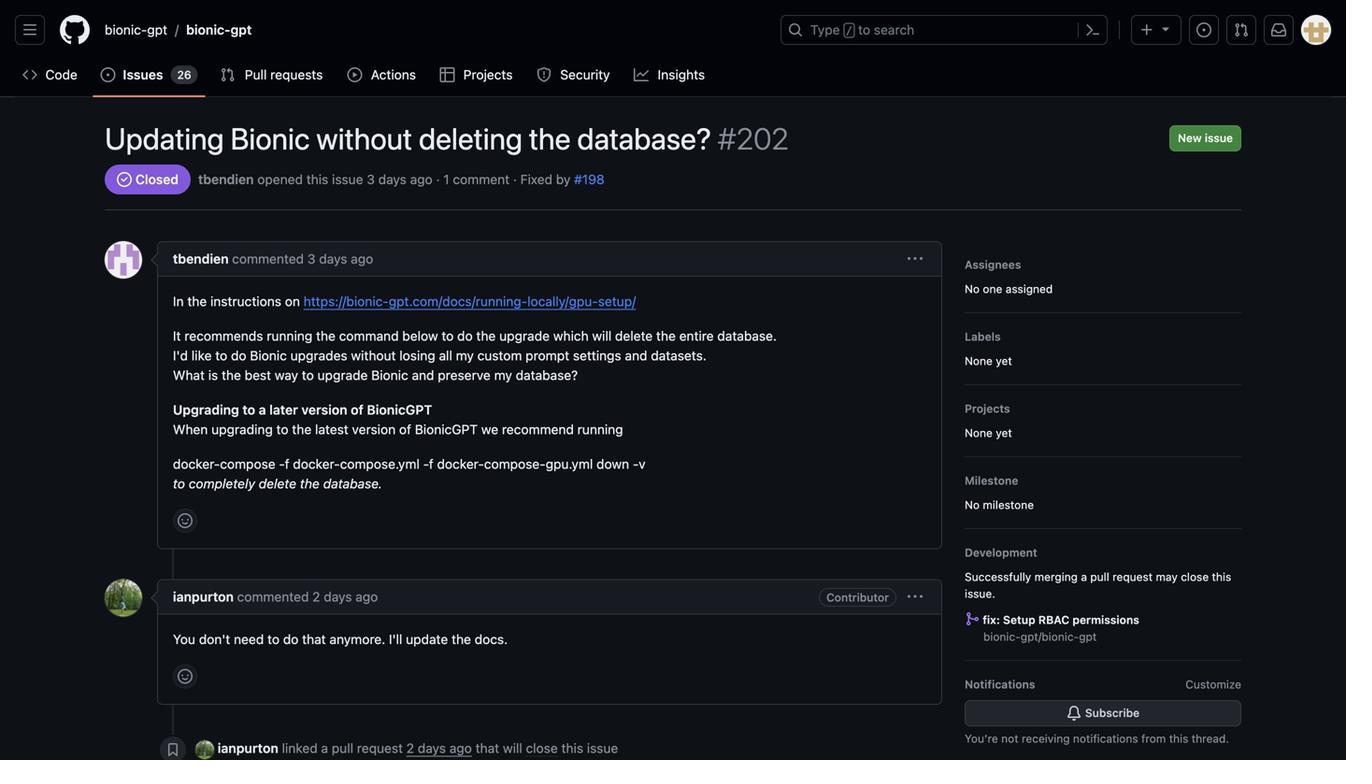 Task type: describe. For each thing, give the bounding box(es) containing it.
issue opened image
[[100, 67, 115, 82]]

none yet for labels
[[965, 355, 1013, 368]]

compose
[[220, 456, 276, 472]]

https://bionic-
[[304, 294, 389, 309]]

may
[[1157, 571, 1178, 584]]

1 vertical spatial 2
[[407, 741, 414, 756]]

best
[[245, 368, 271, 383]]

settings
[[573, 348, 622, 363]]

#198
[[575, 172, 605, 187]]

from
[[1142, 732, 1167, 745]]

/ inside 'type / to search'
[[846, 24, 853, 37]]

2 horizontal spatial do
[[458, 328, 473, 344]]

list containing bionic-gpt / bionic-gpt
[[97, 15, 770, 45]]

ago left this issue will close when #198 is merged element
[[450, 741, 472, 756]]

fix: setup rbac permissions
[[980, 614, 1140, 627]]

1 vertical spatial will
[[503, 741, 523, 756]]

linked
[[282, 741, 318, 756]]

1 horizontal spatial issue
[[587, 741, 619, 756]]

2 docker- from the left
[[293, 456, 340, 472]]

closed
[[136, 172, 179, 187]]

no milestone
[[965, 499, 1035, 512]]

1 vertical spatial bionic
[[250, 348, 287, 363]]

which
[[554, 328, 589, 344]]

search
[[874, 22, 915, 37]]

1 vertical spatial 3
[[308, 251, 316, 267]]

bookmark image
[[166, 743, 181, 758]]

commented for tbendien
[[232, 251, 304, 267]]

1 vertical spatial ianpurton link
[[218, 741, 279, 756]]

show options image for first add or remove reactions element from the top of the page
[[908, 252, 923, 267]]

no for no milestone
[[965, 499, 980, 512]]

down
[[597, 456, 630, 472]]

deleting
[[419, 121, 523, 156]]

projects link
[[432, 61, 522, 89]]

actions
[[371, 67, 416, 82]]

way
[[275, 368, 298, 383]]

insights link
[[627, 61, 714, 89]]

1
[[444, 172, 450, 187]]

pull for merging
[[1091, 571, 1110, 584]]

tbendien opened this issue 3 days ago · 1 comment · fixed by #198
[[198, 172, 605, 187]]

1 · from the left
[[436, 172, 440, 187]]

merged pull request image
[[965, 612, 980, 627]]

select milestones element
[[965, 472, 1242, 514]]

will inside it recommends running the command below to do the upgrade which will delete the entire database. i'd like to do bionic upgrades without losing all my custom prompt settings and datasets. what is the best way to upgrade bionic and preserve my database?
[[592, 328, 612, 344]]

1 vertical spatial issue
[[332, 172, 363, 187]]

1 horizontal spatial version
[[352, 422, 396, 437]]

3 days ago link
[[308, 251, 374, 267]]

this right opened
[[307, 172, 329, 187]]

comment
[[453, 172, 510, 187]]

ianpurton commented 2 days ago
[[173, 589, 378, 605]]

1 - from the left
[[279, 456, 285, 472]]

issue.
[[965, 587, 996, 601]]

merging
[[1035, 571, 1078, 584]]

successfully
[[965, 571, 1032, 584]]

bionic- for bionic-gpt/bionic-gpt
[[984, 630, 1021, 644]]

#198 link
[[575, 172, 605, 187]]

commented for ianpurton
[[237, 589, 309, 605]]

the up 'upgrades'
[[316, 328, 336, 344]]

docs.
[[475, 632, 508, 647]]

triangle down image
[[1159, 21, 1174, 36]]

this right this issue will close when #198 is merged element
[[562, 741, 584, 756]]

ago up anymore.
[[356, 589, 378, 605]]

git pull request image
[[221, 67, 235, 82]]

bell image
[[1067, 706, 1082, 721]]

0 vertical spatial version
[[302, 402, 348, 418]]

upgrading
[[173, 402, 239, 418]]

1 docker- from the left
[[173, 456, 220, 472]]

by
[[556, 172, 571, 187]]

contributor
[[827, 591, 890, 604]]

is
[[208, 368, 218, 383]]

this inside successfully merging a pull request may close this issue.
[[1213, 571, 1232, 584]]

subscribe
[[1086, 707, 1140, 720]]

it recommends running the command below to do the upgrade which will delete the entire database. i'd like to do bionic upgrades without losing all my custom prompt settings and datasets. what is the best way to upgrade bionic and preserve my database?
[[173, 328, 777, 383]]

fixed
[[521, 172, 553, 187]]

@tbendien image
[[105, 241, 142, 279]]

milestone
[[983, 499, 1035, 512]]

to up all
[[442, 328, 454, 344]]

to right need
[[268, 632, 280, 647]]

upgrades
[[291, 348, 348, 363]]

table image
[[440, 67, 455, 82]]

none yet for projects
[[965, 427, 1013, 440]]

need
[[234, 632, 264, 647]]

1 vertical spatial @ianpurton image
[[195, 741, 214, 759]]

0 horizontal spatial do
[[231, 348, 247, 363]]

0 vertical spatial without
[[316, 121, 413, 156]]

on
[[285, 294, 300, 309]]

this right from
[[1170, 732, 1189, 745]]

you
[[173, 632, 196, 647]]

play image
[[347, 67, 362, 82]]

a for linked
[[321, 741, 328, 756]]

permissions
[[1073, 614, 1140, 627]]

milestone
[[965, 474, 1019, 487]]

1 f from the left
[[285, 456, 290, 472]]

don't
[[199, 632, 230, 647]]

0 vertical spatial 2 days ago link
[[313, 589, 378, 605]]

show options image for 2nd add or remove reactions element from the top
[[908, 590, 923, 605]]

custom
[[478, 348, 522, 363]]

actions link
[[340, 61, 425, 89]]

recommend
[[502, 422, 574, 437]]

bionic-gpt / bionic-gpt
[[105, 22, 252, 37]]

ianpurton linked a pull request 2 days ago that will close this issue
[[218, 741, 619, 756]]

1 add or remove reactions element from the top
[[173, 509, 197, 533]]

pull
[[245, 67, 267, 82]]

gpt inside link issues element
[[1080, 630, 1097, 644]]

a for merging
[[1082, 571, 1088, 584]]

pull for linked
[[332, 741, 354, 756]]

i'll
[[389, 632, 403, 647]]

gpt.com/docs/running-
[[389, 294, 528, 309]]

thread.
[[1192, 732, 1230, 745]]

security link
[[529, 61, 619, 89]]

update
[[406, 632, 448, 647]]

ianpurton for ianpurton commented 2 days ago
[[173, 589, 234, 605]]

subscribe button
[[965, 701, 1242, 727]]

0 vertical spatial projects
[[464, 67, 513, 82]]

0 vertical spatial 2
[[313, 589, 320, 605]]

prompt
[[526, 348, 570, 363]]

bionic- for bionic-gpt / bionic-gpt
[[105, 22, 147, 37]]

later
[[270, 402, 298, 418]]

the right in on the left top
[[187, 294, 207, 309]]

3 docker- from the left
[[437, 456, 484, 472]]

docker-compose -f docker-compose.yml -f docker-compose-gpu.yml down -v to completely delete the database.
[[173, 456, 646, 492]]

latest
[[315, 422, 349, 437]]

1 horizontal spatial and
[[625, 348, 648, 363]]

insights
[[658, 67, 705, 82]]

in the instructions on https://bionic-gpt.com/docs/running-locally/gpu-setup/
[[173, 294, 636, 309]]

0 vertical spatial @ianpurton image
[[105, 579, 142, 617]]

preserve
[[438, 368, 491, 383]]

pull requests
[[245, 67, 323, 82]]

upgrading to a later version of bionicgpt when upgrading to the latest version of bionicgpt we recommend running
[[173, 402, 624, 437]]

like
[[192, 348, 212, 363]]

losing
[[400, 348, 436, 363]]

bionic-gpt/bionic-gpt
[[984, 630, 1097, 644]]

link issues element
[[965, 544, 1242, 645]]

tbendien for tbendien commented 3 days ago
[[173, 251, 229, 267]]

add or remove reactions image for first add or remove reactions element from the top of the page
[[178, 514, 193, 528]]

customize
[[1186, 678, 1242, 691]]

2 vertical spatial bionic
[[372, 368, 409, 383]]

fix:
[[983, 614, 1001, 627]]

to left the search
[[859, 22, 871, 37]]

0 vertical spatial upgrade
[[500, 328, 550, 344]]

one
[[983, 282, 1003, 296]]

0 horizontal spatial and
[[412, 368, 435, 383]]

0 vertical spatial bionicgpt
[[367, 402, 432, 418]]

pull requests link
[[213, 61, 333, 89]]

fix: setup rbac permissions link
[[965, 612, 1140, 629]]

ago up the https://bionic-
[[351, 251, 374, 267]]

to down "later"
[[277, 422, 289, 437]]

assigned
[[1006, 282, 1053, 296]]

git pull request image
[[1235, 22, 1250, 37]]

what
[[173, 368, 205, 383]]

receiving
[[1022, 732, 1071, 745]]

0 vertical spatial database?
[[577, 121, 712, 156]]



Task type: vqa. For each thing, say whether or not it's contained in the screenshot.
plus icon
yes



Task type: locate. For each thing, give the bounding box(es) containing it.
0 vertical spatial no
[[965, 282, 980, 296]]

1 horizontal spatial @ianpurton image
[[195, 741, 214, 759]]

ago left '1'
[[410, 172, 433, 187]]

0 horizontal spatial gpt
[[147, 22, 167, 37]]

0 vertical spatial that
[[302, 632, 326, 647]]

do down https://bionic-gpt.com/docs/running-locally/gpu-setup/ link
[[458, 328, 473, 344]]

notifications
[[1074, 732, 1139, 745]]

ago
[[410, 172, 433, 187], [351, 251, 374, 267], [356, 589, 378, 605], [450, 741, 472, 756]]

the up custom
[[477, 328, 496, 344]]

running inside it recommends running the command below to do the upgrade which will delete the entire database. i'd like to do bionic upgrades without losing all my custom prompt settings and datasets. what is the best way to upgrade bionic and preserve my database?
[[267, 328, 313, 344]]

2 · from the left
[[513, 172, 517, 187]]

0 horizontal spatial f
[[285, 456, 290, 472]]

assignees
[[965, 258, 1022, 271]]

0 vertical spatial of
[[351, 402, 364, 418]]

that left this issue will close when #198 is merged element
[[476, 741, 500, 756]]

rbac
[[1039, 614, 1070, 627]]

docker- down we
[[437, 456, 484, 472]]

bionic-
[[105, 22, 147, 37], [186, 22, 231, 37], [984, 630, 1021, 644]]

0 horizontal spatial @ianpurton image
[[105, 579, 142, 617]]

0 vertical spatial will
[[592, 328, 612, 344]]

0 horizontal spatial ·
[[436, 172, 440, 187]]

a right linked
[[321, 741, 328, 756]]

i'd
[[173, 348, 188, 363]]

1 vertical spatial tbendien link
[[173, 251, 229, 267]]

add or remove reactions image
[[178, 514, 193, 528], [178, 669, 193, 684]]

a inside upgrading to a later version of bionicgpt when upgrading to the latest version of bionicgpt we recommend running
[[259, 402, 266, 418]]

you're not receiving notifications from this thread.
[[965, 732, 1230, 745]]

1 yet from the top
[[996, 355, 1013, 368]]

the left docs.
[[452, 632, 471, 647]]

gpt up the issues
[[147, 22, 167, 37]]

1 vertical spatial of
[[399, 422, 412, 437]]

docker- down latest
[[293, 456, 340, 472]]

1 vertical spatial projects
[[965, 402, 1011, 415]]

database. inside it recommends running the command below to do the upgrade which will delete the entire database. i'd like to do bionic upgrades without losing all my custom prompt settings and datasets. what is the best way to upgrade bionic and preserve my database?
[[718, 328, 777, 344]]

tbendien link left opened
[[198, 172, 254, 187]]

security
[[561, 67, 610, 82]]

f
[[285, 456, 290, 472], [429, 456, 434, 472]]

1 vertical spatial add or remove reactions image
[[178, 669, 193, 684]]

1 horizontal spatial ·
[[513, 172, 517, 187]]

2 horizontal spatial -
[[633, 456, 639, 472]]

gpt up git pull request icon
[[231, 22, 252, 37]]

this right may
[[1213, 571, 1232, 584]]

1 horizontal spatial database.
[[718, 328, 777, 344]]

2 horizontal spatial gpt
[[1080, 630, 1097, 644]]

tbendien link for opened this issue
[[198, 172, 254, 187]]

this issue will close when #198 is merged element
[[526, 741, 558, 757]]

bionic-gpt link up the issues
[[97, 15, 175, 45]]

add or remove reactions image down completely
[[178, 514, 193, 528]]

1 none from the top
[[965, 355, 993, 368]]

bionic-gpt/bionic-gpt link
[[980, 629, 1242, 645]]

code image
[[22, 67, 37, 82]]

0 vertical spatial commented
[[232, 251, 304, 267]]

/
[[175, 22, 179, 37], [846, 24, 853, 37]]

my down custom
[[494, 368, 512, 383]]

0 horizontal spatial close
[[526, 741, 558, 756]]

tbendien commented 3 days ago
[[173, 251, 374, 267]]

0 vertical spatial delete
[[615, 328, 653, 344]]

0 horizontal spatial request
[[357, 741, 403, 756]]

1 vertical spatial that
[[476, 741, 500, 756]]

anymore.
[[330, 632, 386, 647]]

bionic- inside link issues element
[[984, 630, 1021, 644]]

yet inside select projects element
[[996, 427, 1013, 440]]

delete inside it recommends running the command below to do the upgrade which will delete the entire database. i'd like to do bionic upgrades without losing all my custom prompt settings and datasets. what is the best way to upgrade bionic and preserve my database?
[[615, 328, 653, 344]]

2 horizontal spatial issue
[[1206, 131, 1234, 145]]

without
[[316, 121, 413, 156], [351, 348, 396, 363]]

2 add or remove reactions element from the top
[[173, 665, 197, 689]]

yet
[[996, 355, 1013, 368], [996, 427, 1013, 440]]

homepage image
[[60, 15, 90, 45]]

to inside docker-compose -f docker-compose.yml -f docker-compose-gpu.yml down -v to completely delete the database.
[[173, 476, 185, 492]]

none down 'labels'
[[965, 355, 993, 368]]

0 vertical spatial show options image
[[908, 252, 923, 267]]

1 vertical spatial and
[[412, 368, 435, 383]]

docker-
[[173, 456, 220, 472], [293, 456, 340, 472], [437, 456, 484, 472]]

1 horizontal spatial request
[[1113, 571, 1153, 584]]

running inside upgrading to a later version of bionicgpt when upgrading to the latest version of bionicgpt we recommend running
[[578, 422, 624, 437]]

0 vertical spatial none yet
[[965, 355, 1013, 368]]

add or remove reactions image for 2nd add or remove reactions element from the top
[[178, 669, 193, 684]]

issues
[[123, 67, 163, 82]]

close inside successfully merging a pull request may close this issue.
[[1182, 571, 1210, 584]]

0 horizontal spatial delete
[[259, 476, 297, 492]]

1 vertical spatial ianpurton
[[218, 741, 279, 756]]

issue closed image
[[117, 172, 132, 187]]

1 horizontal spatial a
[[321, 741, 328, 756]]

1 vertical spatial bionicgpt
[[415, 422, 478, 437]]

1 vertical spatial a
[[1082, 571, 1088, 584]]

bionic up opened
[[231, 121, 310, 156]]

/ right type
[[846, 24, 853, 37]]

2 yet from the top
[[996, 427, 1013, 440]]

will up settings
[[592, 328, 612, 344]]

version up compose.yml on the left
[[352, 422, 396, 437]]

setup/
[[598, 294, 636, 309]]

1 vertical spatial 2 days ago link
[[407, 741, 472, 756]]

0 vertical spatial database.
[[718, 328, 777, 344]]

plus image
[[1140, 22, 1155, 37]]

1 vertical spatial tbendien
[[173, 251, 229, 267]]

1 horizontal spatial of
[[399, 422, 412, 437]]

3
[[367, 172, 375, 187], [308, 251, 316, 267]]

0 vertical spatial add or remove reactions image
[[178, 514, 193, 528]]

the up fixed
[[529, 121, 571, 156]]

version up latest
[[302, 402, 348, 418]]

· left '1'
[[436, 172, 440, 187]]

1 horizontal spatial that
[[476, 741, 500, 756]]

1 add or remove reactions image from the top
[[178, 514, 193, 528]]

1 vertical spatial add or remove reactions element
[[173, 665, 197, 689]]

development
[[965, 546, 1038, 559]]

1 vertical spatial delete
[[259, 476, 297, 492]]

will left this issue will close when #198 is merged element
[[503, 741, 523, 756]]

pull right linked
[[332, 741, 354, 756]]

without up tbendien opened this issue 3 days ago · 1 comment · fixed by #198 on the left top
[[316, 121, 413, 156]]

updating
[[105, 121, 224, 156]]

2 - from the left
[[423, 456, 429, 472]]

ianpurton up don't in the left bottom of the page
[[173, 589, 234, 605]]

issue right this issue will close when #198 is merged element
[[587, 741, 619, 756]]

select projects element
[[965, 400, 1242, 442]]

updating bionic without deleting the database? #202
[[105, 121, 789, 156]]

1 horizontal spatial do
[[283, 632, 299, 647]]

1 vertical spatial upgrade
[[318, 368, 368, 383]]

0 vertical spatial yet
[[996, 355, 1013, 368]]

the right is
[[222, 368, 241, 383]]

0 horizontal spatial 3
[[308, 251, 316, 267]]

gpt/bionic-
[[1021, 630, 1080, 644]]

new issue
[[1179, 131, 1234, 145]]

yet for projects
[[996, 427, 1013, 440]]

1 horizontal spatial projects
[[965, 402, 1011, 415]]

projects
[[464, 67, 513, 82], [965, 402, 1011, 415]]

issue right new
[[1206, 131, 1234, 145]]

2 vertical spatial issue
[[587, 741, 619, 756]]

database. right entire
[[718, 328, 777, 344]]

tbendien link for commented
[[173, 251, 229, 267]]

notifications
[[965, 678, 1036, 691]]

bionic down losing
[[372, 368, 409, 383]]

completely
[[189, 476, 255, 492]]

request for 2
[[357, 741, 403, 756]]

2 show options image from the top
[[908, 590, 923, 605]]

ianpurton for ianpurton linked a pull request 2 days ago that will close this issue
[[218, 741, 279, 756]]

you don't need to do that anymore. i'll update the docs.
[[173, 632, 508, 647]]

the down "later"
[[292, 422, 312, 437]]

notifications image
[[1272, 22, 1287, 37]]

0 horizontal spatial running
[[267, 328, 313, 344]]

pull
[[1091, 571, 1110, 584], [332, 741, 354, 756]]

no inside select milestones element
[[965, 499, 980, 512]]

none for projects
[[965, 427, 993, 440]]

0 vertical spatial my
[[456, 348, 474, 363]]

request
[[1113, 571, 1153, 584], [357, 741, 403, 756]]

bionicgpt left we
[[415, 422, 478, 437]]

0 horizontal spatial docker-
[[173, 456, 220, 472]]

bionic
[[231, 121, 310, 156], [250, 348, 287, 363], [372, 368, 409, 383]]

projects up milestone
[[965, 402, 1011, 415]]

setup
[[1004, 614, 1036, 627]]

to right like
[[215, 348, 228, 363]]

tbendien link up in on the left top
[[173, 251, 229, 267]]

0 horizontal spatial -
[[279, 456, 285, 472]]

entire
[[680, 328, 714, 344]]

all
[[439, 348, 453, 363]]

yet down 'labels'
[[996, 355, 1013, 368]]

0 horizontal spatial upgrade
[[318, 368, 368, 383]]

1 horizontal spatial f
[[429, 456, 434, 472]]

bionic- up the issues
[[105, 22, 147, 37]]

upgrade up prompt
[[500, 328, 550, 344]]

0 vertical spatial issue
[[1206, 131, 1234, 145]]

and down losing
[[412, 368, 435, 383]]

no down milestone
[[965, 499, 980, 512]]

2 none yet from the top
[[965, 427, 1013, 440]]

list
[[97, 15, 770, 45]]

pull inside successfully merging a pull request may close this issue.
[[1091, 571, 1110, 584]]

it
[[173, 328, 181, 344]]

code
[[45, 67, 77, 82]]

a inside successfully merging a pull request may close this issue.
[[1082, 571, 1088, 584]]

1 vertical spatial version
[[352, 422, 396, 437]]

1 vertical spatial none yet
[[965, 427, 1013, 440]]

opened
[[258, 172, 303, 187]]

to right way
[[302, 368, 314, 383]]

3 up the https://bionic-
[[308, 251, 316, 267]]

request right linked
[[357, 741, 403, 756]]

ianpurton link up don't in the left bottom of the page
[[173, 589, 234, 605]]

0 vertical spatial bionic
[[231, 121, 310, 156]]

issue right opened
[[332, 172, 363, 187]]

1 vertical spatial none
[[965, 427, 993, 440]]

0 horizontal spatial bionic-
[[105, 22, 147, 37]]

graph image
[[634, 67, 649, 82]]

request for may
[[1113, 571, 1153, 584]]

·
[[436, 172, 440, 187], [513, 172, 517, 187]]

that left anymore.
[[302, 632, 326, 647]]

datasets.
[[651, 348, 707, 363]]

add or remove reactions image down you
[[178, 669, 193, 684]]

issue opened image
[[1197, 22, 1212, 37]]

2 no from the top
[[965, 499, 980, 512]]

0 horizontal spatial issue
[[332, 172, 363, 187]]

0 horizontal spatial 2
[[313, 589, 320, 605]]

0 vertical spatial request
[[1113, 571, 1153, 584]]

/ up the 26
[[175, 22, 179, 37]]

none yet up milestone
[[965, 427, 1013, 440]]

1 horizontal spatial running
[[578, 422, 624, 437]]

no for no one assigned
[[965, 282, 980, 296]]

code link
[[15, 61, 85, 89]]

database. inside docker-compose -f docker-compose.yml -f docker-compose-gpu.yml down -v to completely delete the database.
[[323, 476, 383, 492]]

yet for labels
[[996, 355, 1013, 368]]

upgrade down 'upgrades'
[[318, 368, 368, 383]]

add or remove reactions element down you
[[173, 665, 197, 689]]

and right settings
[[625, 348, 648, 363]]

none for labels
[[965, 355, 993, 368]]

delete down the setup/
[[615, 328, 653, 344]]

0 vertical spatial ianpurton link
[[173, 589, 234, 605]]

ianpurton left linked
[[218, 741, 279, 756]]

none yet inside select projects element
[[965, 427, 1013, 440]]

gpu.yml
[[546, 456, 593, 472]]

1 horizontal spatial will
[[592, 328, 612, 344]]

running down on
[[267, 328, 313, 344]]

3 - from the left
[[633, 456, 639, 472]]

1 bionic-gpt link from the left
[[97, 15, 175, 45]]

add or remove reactions element
[[173, 509, 197, 533], [173, 665, 197, 689]]

@ianpurton image
[[105, 579, 142, 617], [195, 741, 214, 759]]

commented up need
[[237, 589, 309, 605]]

0 vertical spatial a
[[259, 402, 266, 418]]

database? down graph image on the left top of the page
[[577, 121, 712, 156]]

0 vertical spatial do
[[458, 328, 473, 344]]

do
[[458, 328, 473, 344], [231, 348, 247, 363], [283, 632, 299, 647]]

1 horizontal spatial gpt
[[231, 22, 252, 37]]

no one assigned
[[965, 282, 1053, 296]]

a right merging
[[1082, 571, 1088, 584]]

add or remove reactions element down completely
[[173, 509, 197, 533]]

bionic- down fix:
[[984, 630, 1021, 644]]

1 horizontal spatial upgrade
[[500, 328, 550, 344]]

the inside upgrading to a later version of bionicgpt when upgrading to the latest version of bionicgpt we recommend running
[[292, 422, 312, 437]]

tbendien for tbendien opened this issue 3 days ago · 1 comment · fixed by #198
[[198, 172, 254, 187]]

show options image left the assignees
[[908, 252, 923, 267]]

running
[[267, 328, 313, 344], [578, 422, 624, 437]]

ianpurton link
[[173, 589, 234, 605], [218, 741, 279, 756]]

request left may
[[1113, 571, 1153, 584]]

bionicgpt down losing
[[367, 402, 432, 418]]

1 horizontal spatial 2 days ago link
[[407, 741, 472, 756]]

database? inside it recommends running the command below to do the upgrade which will delete the entire database. i'd like to do bionic upgrades without losing all my custom prompt settings and datasets. what is the best way to upgrade bionic and preserve my database?
[[516, 368, 578, 383]]

1 none yet from the top
[[965, 355, 1013, 368]]

delete inside docker-compose -f docker-compose.yml -f docker-compose-gpu.yml down -v to completely delete the database.
[[259, 476, 297, 492]]

command
[[339, 328, 399, 344]]

none inside select projects element
[[965, 427, 993, 440]]

2 days ago link
[[313, 589, 378, 605], [407, 741, 472, 756]]

a
[[259, 402, 266, 418], [1082, 571, 1088, 584], [321, 741, 328, 756]]

0 vertical spatial none
[[965, 355, 993, 368]]

pull up permissions
[[1091, 571, 1110, 584]]

labels
[[965, 330, 1001, 343]]

database. down compose.yml on the left
[[323, 476, 383, 492]]

1 vertical spatial close
[[526, 741, 558, 756]]

gpt down permissions
[[1080, 630, 1097, 644]]

https://bionic-gpt.com/docs/running-locally/gpu-setup/ link
[[304, 294, 636, 309]]

bionicgpt
[[367, 402, 432, 418], [415, 422, 478, 437]]

bionic-gpt link
[[97, 15, 175, 45], [179, 15, 259, 45]]

1 show options image from the top
[[908, 252, 923, 267]]

2 bionic-gpt link from the left
[[179, 15, 259, 45]]

0 horizontal spatial that
[[302, 632, 326, 647]]

database? down prompt
[[516, 368, 578, 383]]

the up datasets.
[[657, 328, 676, 344]]

no inside select assignees element
[[965, 282, 980, 296]]

database?
[[577, 121, 712, 156], [516, 368, 578, 383]]

ianpurton
[[173, 589, 234, 605], [218, 741, 279, 756]]

0 vertical spatial close
[[1182, 571, 1210, 584]]

successfully merging a pull request may close this issue.
[[965, 571, 1232, 601]]

1 horizontal spatial my
[[494, 368, 512, 383]]

1 vertical spatial commented
[[237, 589, 309, 605]]

not
[[1002, 732, 1019, 745]]

a left "later"
[[259, 402, 266, 418]]

tbendien link
[[198, 172, 254, 187], [173, 251, 229, 267]]

1 vertical spatial without
[[351, 348, 396, 363]]

1 vertical spatial running
[[578, 422, 624, 437]]

bionic-gpt link up git pull request icon
[[179, 15, 259, 45]]

bionic- up git pull request icon
[[186, 22, 231, 37]]

0 horizontal spatial a
[[259, 402, 266, 418]]

to up upgrading
[[243, 402, 255, 418]]

0 horizontal spatial projects
[[464, 67, 513, 82]]

a for to
[[259, 402, 266, 418]]

to left completely
[[173, 476, 185, 492]]

docker- up completely
[[173, 456, 220, 472]]

type / to search
[[811, 22, 915, 37]]

2 none from the top
[[965, 427, 993, 440]]

1 vertical spatial pull
[[332, 741, 354, 756]]

3 left '1'
[[367, 172, 375, 187]]

tbendien left opened
[[198, 172, 254, 187]]

yet up milestone
[[996, 427, 1013, 440]]

f right compose.yml on the left
[[429, 456, 434, 472]]

none yet down 'labels'
[[965, 355, 1013, 368]]

/ inside bionic-gpt / bionic-gpt
[[175, 22, 179, 37]]

0 vertical spatial add or remove reactions element
[[173, 509, 197, 533]]

2 vertical spatial do
[[283, 632, 299, 647]]

version
[[302, 402, 348, 418], [352, 422, 396, 437]]

1 no from the top
[[965, 282, 980, 296]]

requests
[[271, 67, 323, 82]]

commented
[[232, 251, 304, 267], [237, 589, 309, 605]]

issue
[[1206, 131, 1234, 145], [332, 172, 363, 187], [587, 741, 619, 756]]

ianpurton link left linked
[[218, 741, 279, 756]]

shield image
[[537, 67, 552, 82]]

instructions
[[211, 294, 282, 309]]

do right need
[[283, 632, 299, 647]]

- right compose.yml on the left
[[423, 456, 429, 472]]

show options image
[[908, 252, 923, 267], [908, 590, 923, 605]]

do down recommends
[[231, 348, 247, 363]]

commented up instructions
[[232, 251, 304, 267]]

1 horizontal spatial bionic-
[[186, 22, 231, 37]]

locally/gpu-
[[528, 294, 598, 309]]

without down command
[[351, 348, 396, 363]]

1 vertical spatial show options image
[[908, 590, 923, 605]]

delete
[[615, 328, 653, 344], [259, 476, 297, 492]]

new
[[1179, 131, 1203, 145]]

we
[[482, 422, 499, 437]]

tbendien
[[198, 172, 254, 187], [173, 251, 229, 267]]

show options image right contributor
[[908, 590, 923, 605]]

without inside it recommends running the command below to do the upgrade which will delete the entire database. i'd like to do bionic upgrades without losing all my custom prompt settings and datasets. what is the best way to upgrade bionic and preserve my database?
[[351, 348, 396, 363]]

1 vertical spatial yet
[[996, 427, 1013, 440]]

- right down
[[633, 456, 639, 472]]

1 vertical spatial my
[[494, 368, 512, 383]]

0 horizontal spatial version
[[302, 402, 348, 418]]

0 vertical spatial 3
[[367, 172, 375, 187]]

command palette image
[[1086, 22, 1101, 37]]

request inside successfully merging a pull request may close this issue.
[[1113, 571, 1153, 584]]

select assignees element
[[965, 256, 1242, 297]]

the down latest
[[300, 476, 320, 492]]

2 f from the left
[[429, 456, 434, 472]]

of
[[351, 402, 364, 418], [399, 422, 412, 437]]

the inside docker-compose -f docker-compose.yml -f docker-compose-gpu.yml down -v to completely delete the database.
[[300, 476, 320, 492]]

2 add or remove reactions image from the top
[[178, 669, 193, 684]]

in
[[173, 294, 184, 309]]

1 horizontal spatial -
[[423, 456, 429, 472]]



